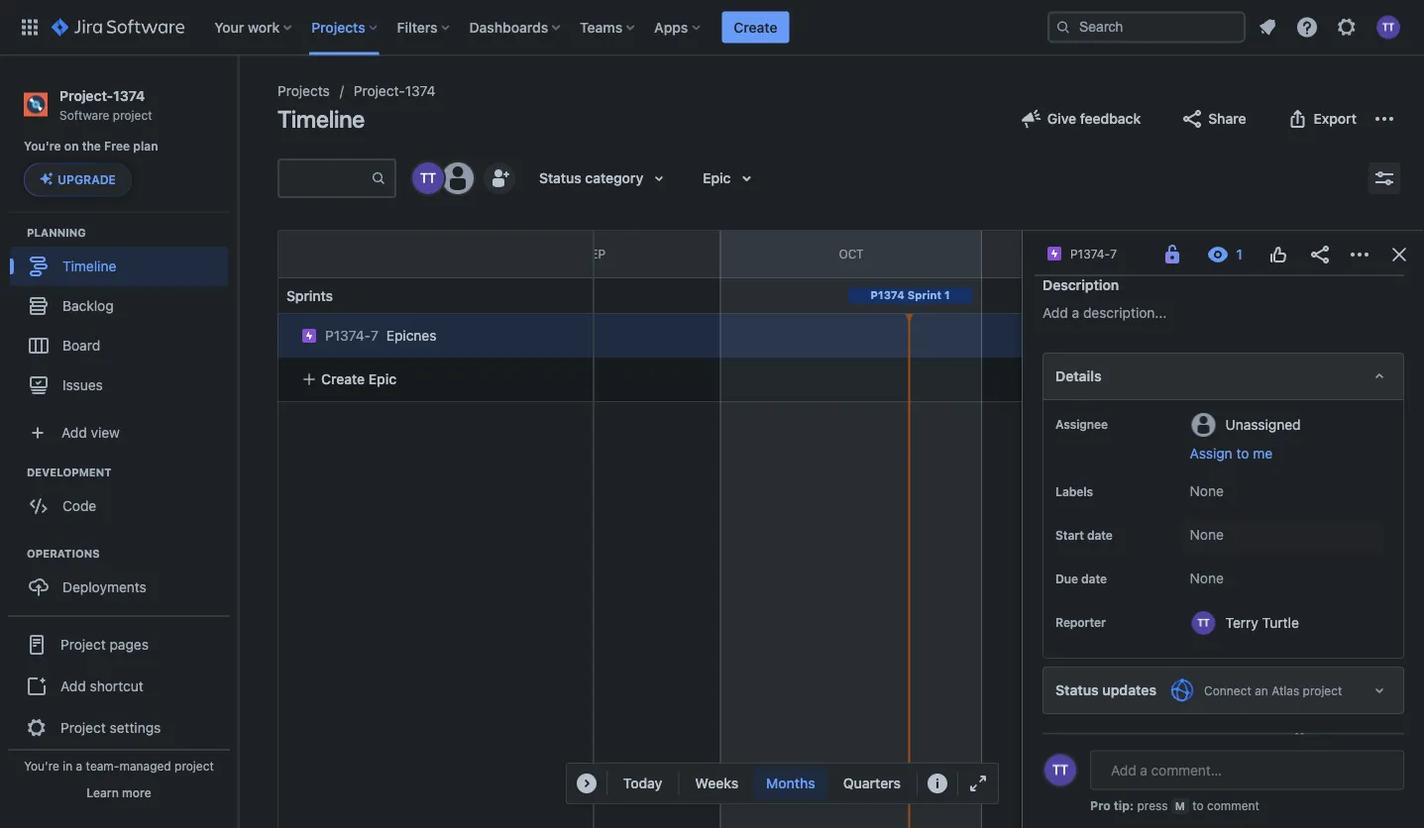 Task type: locate. For each thing, give the bounding box(es) containing it.
project up in
[[60, 720, 106, 736]]

1374
[[405, 83, 436, 99], [113, 87, 145, 104]]

project right atlas
[[1303, 684, 1343, 698]]

project- for project-1374
[[354, 83, 405, 99]]

2 vertical spatial project
[[175, 759, 214, 773]]

2 vertical spatial none
[[1190, 571, 1224, 587]]

a down description
[[1072, 305, 1080, 321]]

project- down 'projects' popup button at top left
[[354, 83, 405, 99]]

board
[[62, 337, 100, 353]]

learn
[[87, 786, 119, 800]]

a right in
[[76, 759, 83, 773]]

settings
[[110, 720, 161, 736]]

1 horizontal spatial 1374
[[405, 83, 436, 99]]

comment
[[1207, 800, 1260, 813]]

status left "category"
[[539, 170, 582, 186]]

settings image
[[1335, 15, 1359, 39]]

1 you're from the top
[[24, 139, 61, 153]]

close image
[[1388, 243, 1412, 267]]

1 vertical spatial projects
[[278, 83, 330, 99]]

create inside create button
[[734, 19, 778, 35]]

2 project from the top
[[60, 720, 106, 736]]

add for add a description...
[[1043, 305, 1069, 321]]

on
[[64, 139, 79, 153]]

p1374-7 link
[[1071, 244, 1117, 264], [325, 326, 379, 346]]

1 horizontal spatial to
[[1237, 446, 1250, 462]]

status up created
[[1056, 683, 1099, 699]]

0 vertical spatial status
[[539, 170, 582, 186]]

project
[[113, 108, 152, 122], [1303, 684, 1343, 698], [175, 759, 214, 773]]

epic inside 'button'
[[369, 371, 397, 388]]

updates
[[1103, 683, 1157, 699]]

p1374 sprint 1
[[871, 289, 950, 302]]

add people image
[[488, 167, 512, 190]]

7 for p1374-7 epicnes
[[371, 328, 379, 344]]

add
[[1043, 305, 1069, 321], [61, 424, 87, 441], [60, 678, 86, 694]]

projects up projects link
[[312, 19, 365, 35]]

0 vertical spatial projects
[[312, 19, 365, 35]]

nov
[[1096, 247, 1122, 261]]

your
[[214, 19, 244, 35]]

1374 down filters dropdown button
[[405, 83, 436, 99]]

1 vertical spatial a
[[76, 759, 83, 773]]

1 horizontal spatial 7
[[1111, 247, 1117, 261]]

2 right created
[[1103, 734, 1110, 747]]

feedback
[[1080, 111, 1141, 127]]

timeline up "backlog"
[[62, 258, 116, 274]]

upgrade
[[57, 173, 116, 187]]

jira software image
[[52, 15, 185, 39], [52, 15, 185, 39]]

project pages
[[60, 636, 149, 653]]

1 project from the top
[[60, 636, 106, 653]]

1 vertical spatial epic
[[369, 371, 397, 388]]

1 vertical spatial p1374-
[[325, 328, 371, 344]]

status for status updates
[[1056, 683, 1099, 699]]

add view
[[61, 424, 120, 441]]

you're
[[24, 139, 61, 153], [24, 759, 59, 773]]

1 vertical spatial to
[[1193, 800, 1204, 813]]

timeline inside the planning group
[[62, 258, 116, 274]]

teams
[[580, 19, 623, 35]]

projects inside popup button
[[312, 19, 365, 35]]

1 vertical spatial timeline
[[62, 258, 116, 274]]

p1374-7 link right epic image
[[325, 326, 379, 346]]

0 vertical spatial to
[[1237, 446, 1250, 462]]

date for due date
[[1082, 572, 1107, 586]]

add for add view
[[61, 424, 87, 441]]

project right managed
[[175, 759, 214, 773]]

dec
[[1354, 247, 1378, 261]]

status
[[539, 170, 582, 186], [1056, 683, 1099, 699]]

banner containing your work
[[0, 0, 1425, 56]]

status updates element
[[1043, 667, 1405, 715]]

2 horizontal spatial project
[[1303, 684, 1343, 698]]

0 horizontal spatial project
[[113, 108, 152, 122]]

project inside the project-1374 software project
[[113, 108, 152, 122]]

pro tip: press m to comment
[[1091, 800, 1260, 813]]

p1374-7
[[1071, 247, 1117, 261]]

project- inside the project-1374 software project
[[59, 87, 113, 104]]

0 vertical spatial project
[[113, 108, 152, 122]]

projects button
[[306, 11, 385, 43]]

export
[[1314, 111, 1357, 127]]

1 vertical spatial you're
[[24, 759, 59, 773]]

due date
[[1056, 572, 1107, 586]]

assignee pin to top. only you can see pinned fields. image
[[1112, 416, 1128, 432]]

add down description
[[1043, 305, 1069, 321]]

status for status category
[[539, 170, 582, 186]]

profile image of terry turtle image
[[1045, 755, 1077, 787]]

add left shortcut
[[60, 678, 86, 694]]

add inside 'add view' popup button
[[61, 424, 87, 441]]

you're in a team-managed project
[[24, 759, 214, 773]]

1 horizontal spatial a
[[1072, 305, 1080, 321]]

0 vertical spatial project
[[60, 636, 106, 653]]

add left view
[[61, 424, 87, 441]]

planning image
[[3, 220, 27, 244]]

1 vertical spatial create
[[321, 371, 365, 388]]

project pages link
[[8, 623, 230, 667]]

banner
[[0, 0, 1425, 56]]

vote options: no one has voted for this issue yet. image
[[1267, 243, 1291, 267]]

assign to me button
[[1190, 444, 1384, 464]]

3 none from the top
[[1190, 571, 1224, 587]]

reporter
[[1056, 616, 1106, 630]]

0 vertical spatial create
[[734, 19, 778, 35]]

months button
[[755, 768, 828, 800]]

0 horizontal spatial p1374-7 link
[[325, 326, 379, 346]]

description...
[[1084, 305, 1167, 321]]

issues link
[[10, 365, 228, 405]]

code link
[[10, 486, 228, 526]]

give
[[1048, 111, 1077, 127]]

2 right updated in the bottom of the page
[[1106, 755, 1114, 769]]

2 you're from the top
[[24, 759, 59, 773]]

0 vertical spatial add
[[1043, 305, 1069, 321]]

help image
[[1296, 15, 1320, 39]]

p1374- right epic image
[[325, 328, 371, 344]]

free
[[104, 139, 130, 153]]

deployments link
[[10, 567, 228, 607]]

1 vertical spatial add
[[61, 424, 87, 441]]

date right start
[[1087, 528, 1113, 542]]

project- for project-1374 software project
[[59, 87, 113, 104]]

assign
[[1190, 446, 1233, 462]]

0 vertical spatial a
[[1072, 305, 1080, 321]]

issues
[[62, 377, 103, 393]]

0 horizontal spatial epic
[[369, 371, 397, 388]]

start date
[[1056, 528, 1113, 542]]

1 horizontal spatial create
[[734, 19, 778, 35]]

0 horizontal spatial p1374-
[[325, 328, 371, 344]]

turtle
[[1263, 615, 1300, 631]]

work
[[248, 19, 280, 35]]

0 vertical spatial you're
[[24, 139, 61, 153]]

development image
[[3, 460, 27, 484]]

0 horizontal spatial 1374
[[113, 87, 145, 104]]

0 vertical spatial timeline
[[278, 105, 365, 133]]

projects
[[312, 19, 365, 35], [278, 83, 330, 99]]

p1374-7 link up description
[[1071, 244, 1117, 264]]

7 left epicnes
[[371, 328, 379, 344]]

projects for 'projects' popup button at top left
[[312, 19, 365, 35]]

1 vertical spatial project
[[1303, 684, 1343, 698]]

project-1374 software project
[[59, 87, 152, 122]]

group containing project pages
[[8, 615, 230, 756]]

me
[[1253, 446, 1273, 462]]

0 vertical spatial 7
[[1111, 247, 1117, 261]]

p1374- for p1374-7
[[1071, 247, 1111, 261]]

1 vertical spatial ago
[[1168, 755, 1188, 769]]

0 horizontal spatial a
[[76, 759, 83, 773]]

1 vertical spatial date
[[1082, 572, 1107, 586]]

add inside add shortcut 'button'
[[60, 678, 86, 694]]

timeline link
[[10, 246, 228, 286]]

create inside "create epic" 'button'
[[321, 371, 365, 388]]

timeline down projects link
[[278, 105, 365, 133]]

0 vertical spatial ago
[[1164, 734, 1185, 747]]

timeline
[[278, 105, 365, 133], [62, 258, 116, 274]]

add view button
[[12, 413, 226, 452]]

seconds up press at the right bottom of page
[[1117, 755, 1164, 769]]

0 vertical spatial date
[[1087, 528, 1113, 542]]

project for project pages
[[60, 636, 106, 653]]

2 none from the top
[[1190, 527, 1224, 543]]

create for create epic
[[321, 371, 365, 388]]

7
[[1111, 247, 1117, 261], [371, 328, 379, 344]]

sprint
[[908, 289, 942, 302]]

due
[[1056, 572, 1079, 586]]

enter full screen image
[[967, 772, 990, 796]]

0 vertical spatial p1374-
[[1071, 247, 1111, 261]]

you're left on
[[24, 139, 61, 153]]

0 vertical spatial epic
[[703, 170, 731, 186]]

atlas
[[1272, 684, 1300, 698]]

1 vertical spatial p1374-7 link
[[325, 326, 379, 346]]

1 vertical spatial none
[[1190, 527, 1224, 543]]

p1374- left copy link to issue image
[[1071, 247, 1111, 261]]

2
[[1103, 734, 1110, 747], [1106, 755, 1114, 769]]

none
[[1190, 483, 1224, 500], [1190, 527, 1224, 543], [1190, 571, 1224, 587]]

project- up software
[[59, 87, 113, 104]]

0 horizontal spatial status
[[539, 170, 582, 186]]

1 horizontal spatial status
[[1056, 683, 1099, 699]]

copy link to issue image
[[1113, 246, 1129, 262]]

2 vertical spatial add
[[60, 678, 86, 694]]

1 horizontal spatial project-
[[354, 83, 405, 99]]

project up plan
[[113, 108, 152, 122]]

share image
[[1309, 243, 1333, 267]]

0 horizontal spatial 7
[[371, 328, 379, 344]]

project up "add shortcut"
[[60, 636, 106, 653]]

the
[[82, 139, 101, 153]]

in
[[63, 759, 73, 773]]

create right apps popup button
[[734, 19, 778, 35]]

1 vertical spatial 7
[[371, 328, 379, 344]]

1 vertical spatial status
[[1056, 683, 1099, 699]]

your profile and settings image
[[1377, 15, 1401, 39]]

project inside the status updates element
[[1303, 684, 1343, 698]]

1374 for project-1374
[[405, 83, 436, 99]]

projects link
[[278, 79, 330, 103]]

date for start date
[[1087, 528, 1113, 542]]

sidebar navigation image
[[216, 79, 260, 119]]

group
[[8, 615, 230, 756]]

1 horizontal spatial epic
[[703, 170, 731, 186]]

status category
[[539, 170, 644, 186]]

view
[[91, 424, 120, 441]]

1 none from the top
[[1190, 483, 1224, 500]]

seconds down "updates"
[[1113, 734, 1161, 747]]

0 vertical spatial p1374-7 link
[[1071, 244, 1117, 264]]

terry
[[1226, 615, 1259, 631]]

7 up description
[[1111, 247, 1117, 261]]

connect an atlas project
[[1205, 684, 1343, 698]]

share image
[[1181, 107, 1205, 131]]

pages
[[110, 636, 149, 653]]

ago
[[1164, 734, 1185, 747], [1168, 755, 1188, 769]]

project for 1374
[[113, 108, 152, 122]]

date right due
[[1082, 572, 1107, 586]]

0 horizontal spatial project-
[[59, 87, 113, 104]]

0 vertical spatial none
[[1190, 483, 1224, 500]]

project- inside project-1374 link
[[354, 83, 405, 99]]

you're left in
[[24, 759, 59, 773]]

0 horizontal spatial timeline
[[62, 258, 116, 274]]

0 horizontal spatial create
[[321, 371, 365, 388]]

Search timeline text field
[[280, 161, 371, 196]]

details element
[[1043, 353, 1405, 401]]

to left me
[[1237, 446, 1250, 462]]

create down p1374-7 epicnes
[[321, 371, 365, 388]]

operations group
[[10, 546, 237, 613]]

to right m
[[1193, 800, 1204, 813]]

deployments
[[62, 579, 147, 595]]

1374 up "free"
[[113, 87, 145, 104]]

1374 inside the project-1374 software project
[[113, 87, 145, 104]]

1
[[945, 289, 950, 302]]

1 horizontal spatial p1374-
[[1071, 247, 1111, 261]]

projects right sidebar navigation image
[[278, 83, 330, 99]]

status inside dropdown button
[[539, 170, 582, 186]]

epic
[[703, 170, 731, 186], [369, 371, 397, 388]]

you're for you're in a team-managed project
[[24, 759, 59, 773]]

1 vertical spatial project
[[60, 720, 106, 736]]

labels
[[1056, 485, 1093, 499]]



Task type: describe. For each thing, give the bounding box(es) containing it.
export icon image
[[1286, 107, 1310, 131]]

assign to me
[[1190, 446, 1273, 462]]

projects for projects link
[[278, 83, 330, 99]]

configure
[[1316, 734, 1381, 750]]

Search field
[[1048, 11, 1246, 43]]

apps button
[[649, 11, 708, 43]]

create epic button
[[289, 362, 581, 398]]

filters button
[[391, 11, 458, 43]]

software
[[59, 108, 109, 122]]

0 vertical spatial 2
[[1103, 734, 1110, 747]]

quarters
[[844, 776, 901, 792]]

share
[[1209, 111, 1247, 127]]

create epic
[[321, 371, 397, 388]]

details
[[1056, 368, 1102, 385]]

configure link
[[1277, 727, 1393, 758]]

to inside the assign to me button
[[1237, 446, 1250, 462]]

today button
[[611, 768, 675, 800]]

planning
[[27, 226, 86, 239]]

learn more
[[87, 786, 151, 800]]

p1374
[[871, 289, 905, 302]]

actions image
[[1348, 243, 1372, 267]]

terry turtle image
[[412, 163, 444, 194]]

0 horizontal spatial to
[[1193, 800, 1204, 813]]

upgrade button
[[25, 164, 131, 196]]

months
[[767, 776, 816, 792]]

description
[[1043, 277, 1120, 293]]

view settings image
[[1373, 167, 1397, 190]]

1 horizontal spatial timeline
[[278, 105, 365, 133]]

weeks
[[695, 776, 739, 792]]

apps
[[654, 19, 688, 35]]

you're on the free plan
[[24, 139, 158, 153]]

search image
[[1056, 19, 1072, 35]]

shortcut
[[90, 678, 143, 694]]

code
[[62, 498, 96, 514]]

development group
[[10, 464, 237, 532]]

0 vertical spatial seconds
[[1113, 734, 1161, 747]]

project-1374 link
[[354, 79, 436, 103]]

export button
[[1274, 103, 1369, 135]]

backlog
[[62, 297, 114, 314]]

give feedback
[[1048, 111, 1141, 127]]

p1374- for p1374-7 epicnes
[[325, 328, 371, 344]]

add for add shortcut
[[60, 678, 86, 694]]

Add a comment… field
[[1091, 751, 1405, 791]]

sprints
[[287, 287, 333, 304]]

quarters button
[[832, 768, 913, 800]]

press
[[1138, 800, 1168, 813]]

learn more button
[[87, 785, 151, 801]]

sep
[[584, 247, 606, 261]]

assignee
[[1056, 417, 1108, 431]]

add a description...
[[1043, 305, 1167, 321]]

created 2 seconds ago updated 2 seconds ago
[[1055, 734, 1188, 769]]

terry turtle
[[1226, 615, 1300, 631]]

backlog link
[[10, 286, 228, 326]]

project for project settings
[[60, 720, 106, 736]]

dashboards
[[469, 19, 548, 35]]

1374 for project-1374 software project
[[113, 87, 145, 104]]

1 horizontal spatial p1374-7 link
[[1071, 244, 1117, 264]]

appswitcher icon image
[[18, 15, 42, 39]]

legend image
[[926, 772, 950, 796]]

connect
[[1205, 684, 1252, 698]]

unassigned image
[[442, 163, 474, 194]]

create for create
[[734, 19, 778, 35]]

primary element
[[12, 0, 1048, 55]]

activity
[[1043, 798, 1093, 814]]

status updates
[[1056, 683, 1157, 699]]

status category button
[[527, 163, 683, 194]]

created
[[1055, 734, 1099, 747]]

plan
[[133, 139, 158, 153]]

none for labels
[[1190, 483, 1224, 500]]

pro
[[1091, 800, 1111, 813]]

epic image
[[301, 328, 317, 344]]

share button
[[1169, 103, 1259, 135]]

7 for p1374-7
[[1111, 247, 1117, 261]]

1 vertical spatial seconds
[[1117, 755, 1164, 769]]

create button
[[722, 11, 790, 43]]

add shortcut button
[[8, 667, 230, 706]]

none for due date
[[1190, 571, 1224, 587]]

start
[[1056, 528, 1084, 542]]

board link
[[10, 326, 228, 365]]

operations image
[[3, 542, 27, 565]]

oct
[[839, 247, 864, 261]]

updated
[[1055, 755, 1103, 769]]

category
[[585, 170, 644, 186]]

dashboards button
[[464, 11, 568, 43]]

1 horizontal spatial project
[[175, 759, 214, 773]]

1 vertical spatial 2
[[1106, 755, 1114, 769]]

give feedback button
[[1008, 103, 1153, 135]]

managed
[[119, 759, 171, 773]]

team-
[[86, 759, 119, 773]]

you're for you're on the free plan
[[24, 139, 61, 153]]

operations
[[27, 547, 100, 560]]

weeks button
[[684, 768, 751, 800]]

epic image
[[1047, 246, 1063, 262]]

p1374-7 epicnes
[[325, 328, 437, 344]]

more
[[122, 786, 151, 800]]

notifications image
[[1256, 15, 1280, 39]]

today
[[623, 776, 663, 792]]

project-1374
[[354, 83, 436, 99]]

teams button
[[574, 11, 643, 43]]

project settings
[[60, 720, 161, 736]]

epic inside dropdown button
[[703, 170, 731, 186]]

project for an
[[1303, 684, 1343, 698]]

your work
[[214, 19, 280, 35]]

an
[[1255, 684, 1269, 698]]

planning group
[[10, 224, 237, 411]]

filters
[[397, 19, 438, 35]]



Task type: vqa. For each thing, say whether or not it's contained in the screenshot.
the Actions icon
yes



